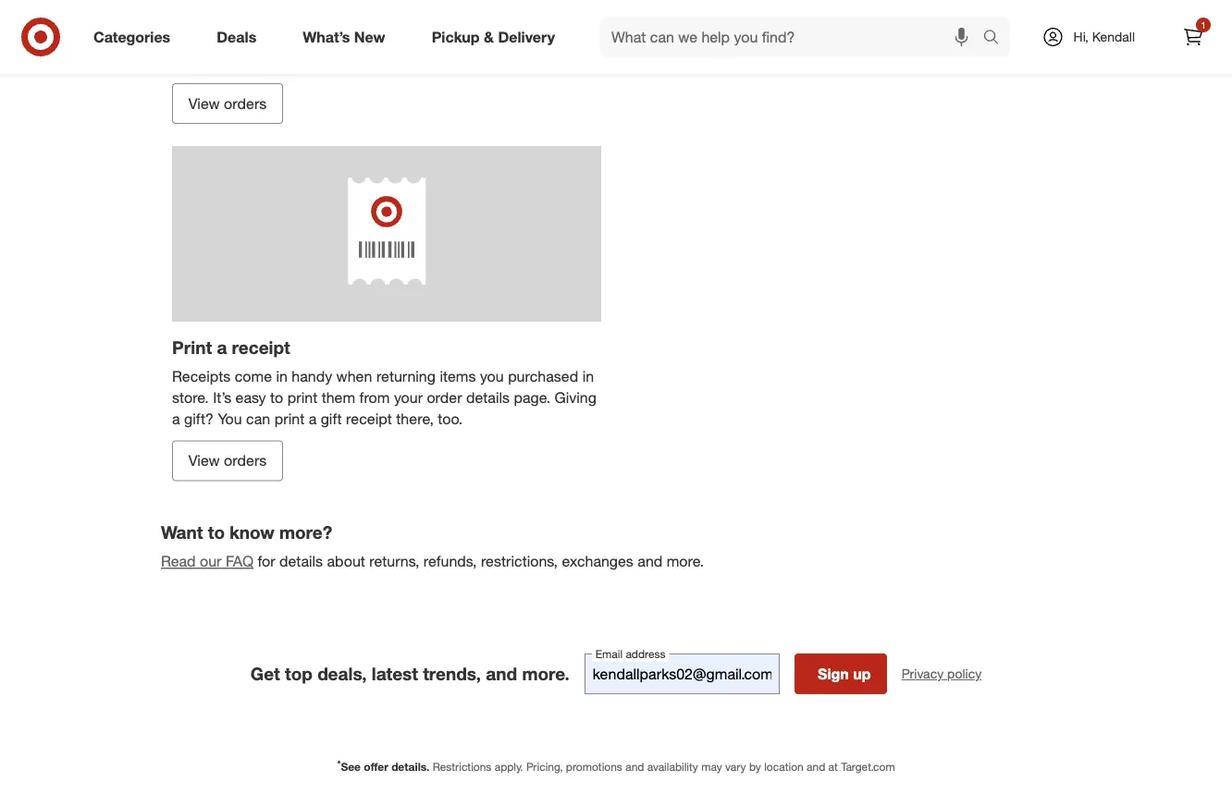 Task type: vqa. For each thing, say whether or not it's contained in the screenshot.

no



Task type: locate. For each thing, give the bounding box(es) containing it.
1 horizontal spatial details
[[466, 389, 510, 407]]

receipt inside receipts come in handy when returning items you purchased in store. it's easy to print them from your order details page. giving a gift? you can print a gift receipt there, too.
[[346, 410, 392, 428]]

view orders link down you
[[172, 441, 283, 481]]

handy
[[292, 368, 332, 386]]

get top deals, latest trends, and more.
[[250, 663, 570, 685]]

print right the can
[[274, 410, 305, 428]]

view down deals
[[189, 95, 220, 113]]

1 view from the top
[[189, 95, 220, 113]]

view orders
[[189, 95, 267, 113], [189, 452, 267, 470]]

receipt down from
[[346, 410, 392, 428]]

details.
[[391, 760, 430, 774]]

2 horizontal spatial a
[[309, 410, 317, 428]]

view orders down deals
[[189, 95, 267, 113]]

2 view orders link from the top
[[172, 441, 283, 481]]

view orders link
[[172, 83, 283, 124], [172, 441, 283, 481]]

from
[[359, 389, 390, 407]]

trends,
[[423, 663, 481, 685]]

an
[[667, 31, 683, 49]]

for
[[258, 553, 275, 571]]

learn more
[[749, 30, 825, 48]]

privacy
[[902, 666, 944, 682]]

1 vertical spatial view orders
[[189, 452, 267, 470]]

fix an issue link
[[627, 20, 738, 61]]

details down more?
[[279, 553, 323, 571]]

print
[[287, 389, 317, 407], [274, 410, 305, 428]]

1 view orders link from the top
[[172, 83, 283, 124]]

0 horizontal spatial details
[[279, 553, 323, 571]]

can
[[246, 410, 270, 428]]

purchased
[[508, 368, 578, 386]]

more?
[[279, 522, 332, 543]]

orders down 'deals' link
[[224, 95, 267, 113]]

1 horizontal spatial in
[[583, 368, 594, 386]]

by
[[749, 760, 761, 774]]

0 horizontal spatial more.
[[522, 663, 570, 685]]

to
[[270, 389, 283, 407], [208, 522, 225, 543]]

latest
[[372, 663, 418, 685]]

in right come at top
[[276, 368, 288, 386]]

more.
[[667, 553, 704, 571], [522, 663, 570, 685]]

a
[[217, 337, 227, 358], [172, 410, 180, 428], [309, 410, 317, 428]]

view
[[189, 95, 220, 113], [189, 452, 220, 470]]

gift?
[[184, 410, 214, 428]]

too.
[[438, 410, 463, 428]]

what's
[[303, 28, 350, 46]]

at
[[829, 760, 838, 774]]

orders
[[224, 95, 267, 113], [224, 452, 267, 470]]

restrictions
[[433, 760, 492, 774]]

to up "our"
[[208, 522, 225, 543]]

pickup & delivery link
[[416, 17, 578, 57]]

to inside receipts come in handy when returning items you purchased in store. it's easy to print them from your order details page. giving a gift? you can print a gift receipt there, too.
[[270, 389, 283, 407]]

0 vertical spatial view orders
[[189, 95, 267, 113]]

view orders link down deals
[[172, 83, 283, 124]]

receipt
[[232, 337, 290, 358], [346, 410, 392, 428]]

pickup
[[432, 28, 480, 46]]

a left "gift?"
[[172, 410, 180, 428]]

gift
[[321, 410, 342, 428]]

page.
[[514, 389, 551, 407]]

print
[[172, 337, 212, 358]]

a right print at the left top
[[217, 337, 227, 358]]

sign up
[[818, 665, 871, 683]]

easy
[[236, 389, 266, 407]]

there,
[[396, 410, 434, 428]]

and
[[638, 553, 663, 571], [486, 663, 517, 685], [626, 760, 644, 774], [807, 760, 825, 774]]

order
[[427, 389, 462, 407]]

1 view orders from the top
[[189, 95, 267, 113]]

view down "gift?"
[[189, 452, 220, 470]]

categories
[[93, 28, 170, 46]]

orders down the can
[[224, 452, 267, 470]]

1 horizontal spatial more.
[[667, 553, 704, 571]]

our
[[200, 553, 222, 571]]

1 vertical spatial view
[[189, 452, 220, 470]]

receipt up come at top
[[232, 337, 290, 358]]

in up giving
[[583, 368, 594, 386]]

0 vertical spatial view orders link
[[172, 83, 283, 124]]

2 view from the top
[[189, 452, 220, 470]]

0 vertical spatial details
[[466, 389, 510, 407]]

1 vertical spatial print
[[274, 410, 305, 428]]

None text field
[[584, 654, 780, 695]]

returning
[[376, 368, 436, 386]]

what's new link
[[287, 17, 409, 57]]

print down handy
[[287, 389, 317, 407]]

view orders down you
[[189, 452, 267, 470]]

to right easy
[[270, 389, 283, 407]]

view orders for 2nd view orders link from the top
[[189, 452, 267, 470]]

vary
[[725, 760, 746, 774]]

exchanges
[[562, 553, 634, 571]]

more
[[791, 30, 825, 48]]

0 horizontal spatial in
[[276, 368, 288, 386]]

print a receipt
[[172, 337, 290, 358]]

0 horizontal spatial receipt
[[232, 337, 290, 358]]

faq
[[226, 553, 254, 571]]

0 vertical spatial orders
[[224, 95, 267, 113]]

1 horizontal spatial receipt
[[346, 410, 392, 428]]

refunds,
[[424, 553, 477, 571]]

1 vertical spatial orders
[[224, 452, 267, 470]]

and left at
[[807, 760, 825, 774]]

details down you
[[466, 389, 510, 407]]

sign up button
[[794, 654, 887, 695]]

1 horizontal spatial to
[[270, 389, 283, 407]]

you
[[480, 368, 504, 386]]

and right exchanges
[[638, 553, 663, 571]]

1 vertical spatial to
[[208, 522, 225, 543]]

0 horizontal spatial a
[[172, 410, 180, 428]]

details
[[466, 389, 510, 407], [279, 553, 323, 571]]

promotions
[[566, 760, 622, 774]]

0 vertical spatial view
[[189, 95, 220, 113]]

1 link
[[1173, 17, 1214, 57]]

1 vertical spatial receipt
[[346, 410, 392, 428]]

policy
[[947, 666, 982, 682]]

in
[[276, 368, 288, 386], [583, 368, 594, 386]]

search button
[[975, 17, 1019, 61]]

a left gift
[[309, 410, 317, 428]]

0 vertical spatial to
[[270, 389, 283, 407]]

1 vertical spatial view orders link
[[172, 441, 283, 481]]

2 view orders from the top
[[189, 452, 267, 470]]

search
[[975, 30, 1019, 48]]

items
[[440, 368, 476, 386]]

1 orders from the top
[[224, 95, 267, 113]]

view orders for second view orders link from the bottom
[[189, 95, 267, 113]]



Task type: describe. For each thing, give the bounding box(es) containing it.
you
[[218, 410, 242, 428]]

0 vertical spatial print
[[287, 389, 317, 407]]

privacy policy link
[[902, 665, 982, 684]]

sign
[[818, 665, 849, 683]]

learn
[[749, 30, 787, 48]]

1 vertical spatial details
[[279, 553, 323, 571]]

deals link
[[201, 17, 280, 57]]

categories link
[[78, 17, 194, 57]]

when
[[336, 368, 372, 386]]

&
[[484, 28, 494, 46]]

issue
[[687, 31, 722, 49]]

hi, kendall
[[1074, 29, 1135, 45]]

it's
[[213, 389, 231, 407]]

1 vertical spatial more.
[[522, 663, 570, 685]]

returns,
[[369, 553, 419, 571]]

what's new
[[303, 28, 385, 46]]

fix
[[644, 31, 663, 49]]

2 orders from the top
[[224, 452, 267, 470]]

up
[[853, 665, 871, 683]]

offer
[[364, 760, 388, 774]]

pricing,
[[526, 760, 563, 774]]

come
[[235, 368, 272, 386]]

read our faq for details about returns, refunds, restrictions, exchanges and more.
[[161, 553, 704, 571]]

receipts come in handy when returning items you purchased in store. it's easy to print them from your order details page. giving a gift? you can print a gift receipt there, too.
[[172, 368, 597, 428]]

read our faq link
[[161, 553, 254, 571]]

0 vertical spatial more.
[[667, 553, 704, 571]]

see
[[341, 760, 361, 774]]

fix an issue
[[644, 31, 722, 49]]

* see offer details. restrictions apply. pricing, promotions and availability may vary by location and at target.com
[[337, 758, 895, 774]]

receipts
[[172, 368, 231, 386]]

1
[[1201, 19, 1206, 31]]

want
[[161, 522, 203, 543]]

2 in from the left
[[583, 368, 594, 386]]

*
[[337, 758, 341, 770]]

0 horizontal spatial to
[[208, 522, 225, 543]]

pickup & delivery
[[432, 28, 555, 46]]

about
[[327, 553, 365, 571]]

deals
[[217, 28, 256, 46]]

0 vertical spatial receipt
[[232, 337, 290, 358]]

delivery
[[498, 28, 555, 46]]

hi,
[[1074, 29, 1089, 45]]

What can we help you find? suggestions appear below search field
[[600, 17, 988, 57]]

new
[[354, 28, 385, 46]]

your
[[394, 389, 423, 407]]

and left the availability
[[626, 760, 644, 774]]

store.
[[172, 389, 209, 407]]

1 in from the left
[[276, 368, 288, 386]]

giving
[[555, 389, 597, 407]]

privacy policy
[[902, 666, 982, 682]]

1 horizontal spatial a
[[217, 337, 227, 358]]

details inside receipts come in handy when returning items you purchased in store. it's easy to print them from your order details page. giving a gift? you can print a gift receipt there, too.
[[466, 389, 510, 407]]

apply.
[[495, 760, 523, 774]]

want to know more?
[[161, 522, 332, 543]]

them
[[322, 389, 355, 407]]

restrictions,
[[481, 553, 558, 571]]

and right trends,
[[486, 663, 517, 685]]

learn more button
[[749, 28, 825, 50]]

target.com
[[841, 760, 895, 774]]

top
[[285, 663, 313, 685]]

location
[[764, 760, 804, 774]]

may
[[701, 760, 722, 774]]

availability
[[647, 760, 698, 774]]

know
[[230, 522, 275, 543]]

get
[[250, 663, 280, 685]]

kendall
[[1092, 29, 1135, 45]]

read
[[161, 553, 196, 571]]

deals,
[[317, 663, 367, 685]]



